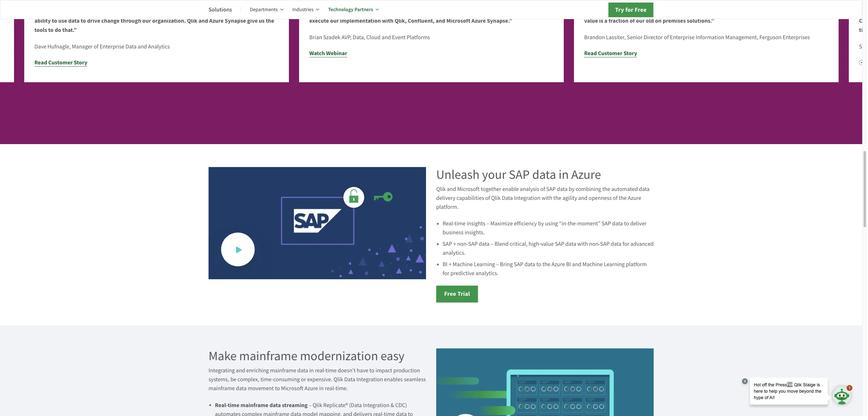Task type: locate. For each thing, give the bounding box(es) containing it.
solutions
[[209, 6, 232, 13]]

integration inside – qlik replicate® (data integration & cdc) automates complex mainframe data model mapping, and delivers real-time data t
[[363, 402, 390, 409]]

using inside real-time insights – maximize efficiency by using "in-the-moment" sap data to deliver business insights.
[[545, 220, 558, 228]]

our down "technology"
[[330, 17, 339, 25]]

in right implement
[[729, 8, 734, 15]]

of
[[630, 17, 635, 25], [664, 34, 669, 41], [94, 43, 99, 51], [540, 186, 545, 193], [485, 195, 490, 202], [613, 195, 618, 202]]

story down senior
[[624, 50, 637, 57]]

1 horizontal spatial change
[[421, 8, 439, 15]]

integration up delivers
[[363, 402, 390, 409]]

1 horizontal spatial read customer story
[[584, 50, 637, 57]]

time-
[[261, 376, 273, 384]]

0 horizontal spatial machine
[[453, 261, 473, 268]]

with inside ""qlik replicate® allowed us to offload costly change data capture as a result we were able to execute our implementation with qlik, confluent, and microsoft azure synapse.""
[[382, 17, 394, 25]]

"qlik
[[309, 8, 323, 15]]

0 horizontal spatial change
[[101, 17, 120, 25]]

1 horizontal spatial non-
[[589, 241, 600, 248]]

read customer story down lassiter,
[[584, 50, 637, 57]]

platforms
[[407, 34, 430, 41]]

0 vertical spatial value
[[584, 17, 598, 25]]

0 vertical spatial read customer story
[[584, 50, 637, 57]]

change
[[421, 8, 439, 15], [101, 17, 120, 25]]

or
[[301, 376, 306, 384]]

free up old
[[635, 6, 647, 14]]

read customer story
[[584, 50, 637, 57], [34, 59, 87, 66]]

by up agility at the right top of page
[[569, 186, 575, 193]]

–
[[487, 220, 489, 228], [491, 241, 494, 248], [496, 261, 499, 268], [309, 402, 312, 409]]

replicate®
[[324, 8, 350, 15], [323, 402, 348, 409]]

a left fraction
[[605, 17, 608, 25]]

is up old
[[643, 8, 647, 15]]

bi down sap + non-sap data – blend critical, high-value sap data with non-sap data for advanced analytics.
[[566, 261, 571, 268]]

2 vertical spatial real-
[[373, 411, 384, 416]]

for inside 'try for free' "link"
[[626, 6, 634, 14]]

2 vertical spatial with
[[578, 241, 588, 248]]

1 horizontal spatial value
[[584, 17, 598, 25]]

our
[[735, 8, 744, 15], [142, 17, 151, 25], [330, 17, 339, 25], [636, 17, 645, 25]]

– inside sap + non-sap data – blend critical, high-value sap data with non-sap data for advanced analytics.
[[491, 241, 494, 248]]

2 horizontal spatial with
[[578, 241, 588, 248]]

0 vertical spatial with
[[382, 17, 394, 25]]

in
[[729, 8, 734, 15], [559, 167, 569, 183], [309, 367, 314, 375], [319, 385, 324, 392]]

machine
[[453, 261, 473, 268], [583, 261, 603, 268]]

event
[[392, 34, 406, 41]]

technology partners link
[[328, 2, 379, 17]]

1 vertical spatial replicate®
[[323, 402, 348, 409]]

read customer story for use
[[34, 59, 87, 66]]

0 horizontal spatial by
[[538, 220, 544, 228]]

0 vertical spatial enterprise
[[670, 34, 695, 41]]

+ for bi
[[449, 261, 452, 268]]

sap inside real-time insights – maximize efficiency by using "in-the-moment" sap data to deliver business insights.
[[602, 220, 611, 228]]

with down moment"
[[578, 241, 588, 248]]

1 horizontal spatial is
[[643, 8, 647, 15]]

1 horizontal spatial we
[[500, 8, 508, 15]]

1 vertical spatial for
[[623, 241, 629, 248]]

customer for use
[[48, 59, 73, 66]]

non-
[[457, 241, 468, 248], [589, 241, 600, 248]]

sap down insights.
[[468, 241, 478, 248]]

environment
[[117, 8, 150, 15]]

our inside "as we are rolling into this cloud environment using qlik data integration, it's all about the ability to use data to drive change through our organization. qlik and azure synapse give us the tools to do that."
[[142, 17, 151, 25]]

confluent,
[[408, 17, 435, 25]]

time up 'expensive.' on the bottom left
[[326, 367, 337, 375]]

1 vertical spatial value
[[541, 241, 554, 248]]

watch
[[309, 50, 325, 57]]

on
[[655, 17, 662, 25]]

capabilities
[[457, 195, 484, 202]]

our right implement
[[735, 8, 744, 15]]

real-
[[315, 367, 326, 375], [325, 385, 336, 392], [373, 411, 384, 416]]

data inside "as we are rolling into this cloud environment using qlik data integration, it's all about the ability to use data to drive change through our organization. qlik and azure synapse give us the tools to do that."
[[68, 17, 80, 25]]

1 vertical spatial using
[[545, 220, 558, 228]]

1 horizontal spatial free
[[635, 6, 647, 14]]

to inside real-time insights – maximize efficiency by using "in-the-moment" sap data to deliver business insights.
[[624, 220, 629, 228]]

seamless
[[404, 376, 426, 384]]

0 vertical spatial replicate®
[[324, 8, 350, 15]]

brian
[[309, 34, 322, 41]]

production
[[393, 367, 420, 375]]

free left trial
[[444, 290, 456, 298]]

2 machine from the left
[[583, 261, 603, 268]]

mainframe down the 'systems,'
[[209, 385, 235, 392]]

doesn't
[[338, 367, 356, 375]]

data up organization.
[[178, 8, 189, 15]]

real- right delivers
[[373, 411, 384, 416]]

azure down solutions
[[209, 17, 224, 25]]

by inside real-time insights – maximize efficiency by using "in-the-moment" sap data to deliver business insights.
[[538, 220, 544, 228]]

in inside "because the software is intuitive and easy to implement in our azure environment, the time to value is a fraction of our old on premises solutions."
[[729, 8, 734, 15]]

change up "confluent," on the top of page
[[421, 8, 439, 15]]

for left advanced
[[623, 241, 629, 248]]

analytics. inside 'bi + machine learning – bring sap data to the azure bi and machine learning platform for predictive analytics.'
[[476, 270, 499, 277]]

enterprise
[[670, 34, 695, 41], [100, 43, 124, 51]]

sap right moment"
[[602, 220, 611, 228]]

2 vertical spatial for
[[443, 270, 449, 277]]

– inside real-time insights – maximize efficiency by using "in-the-moment" sap data to deliver business insights.
[[487, 220, 489, 228]]

we inside "as we are rolling into this cloud environment using qlik data integration, it's all about the ability to use data to drive change through our organization. qlik and azure synapse give us the tools to do that."
[[44, 8, 52, 15]]

value inside "because the software is intuitive and easy to implement in our azure environment, the time to value is a fraction of our old on premises solutions."
[[584, 17, 598, 25]]

+ up predictive in the bottom right of the page
[[449, 261, 452, 268]]

1 horizontal spatial story
[[624, 50, 637, 57]]

make
[[209, 348, 237, 364]]

0 horizontal spatial analytics.
[[443, 250, 466, 257]]

software
[[619, 8, 642, 15]]

1 learning from the left
[[474, 261, 495, 268]]

replicate® inside ""qlik replicate® allowed us to offload costly change data capture as a result we were able to execute our implementation with qlik, confluent, and microsoft azure synapse.""
[[324, 8, 350, 15]]

microsoft inside integrating and enriching mainframe data in real-time doesn't have to impact production systems, be complex, time-consuming or expensive. qlik data integration enables seamless mainframe data movement to microsoft azure in real-time.
[[281, 385, 304, 392]]

azure inside "as we are rolling into this cloud environment using qlik data integration, it's all about the ability to use data to drive change through our organization. qlik and azure synapse give us the tools to do that."
[[209, 17, 224, 25]]

0 horizontal spatial read
[[34, 59, 47, 66]]

1 vertical spatial +
[[449, 261, 452, 268]]

sap + non-sap data – blend critical, high-value sap data with non-sap data for advanced analytics.
[[443, 241, 654, 257]]

0 vertical spatial change
[[421, 8, 439, 15]]

sap
[[509, 167, 530, 183], [546, 186, 556, 193], [602, 220, 611, 228], [443, 241, 452, 248], [468, 241, 478, 248], [555, 241, 565, 248], [600, 241, 610, 248], [514, 261, 524, 268]]

read down dave
[[34, 59, 47, 66]]

easy up the impact
[[381, 348, 405, 364]]

microsoft
[[447, 17, 470, 25], [457, 186, 480, 193], [281, 385, 304, 392]]

for inside 'bi + machine learning – bring sap data to the azure bi and machine learning platform for predictive analytics.'
[[443, 270, 449, 277]]

we up synapse."
[[500, 8, 508, 15]]

1 vertical spatial a
[[605, 17, 608, 25]]

learning
[[474, 261, 495, 268], [604, 261, 625, 268]]

+ inside 'bi + machine learning – bring sap data to the azure bi and machine learning platform for predictive analytics.'
[[449, 261, 452, 268]]

1 horizontal spatial analytics.
[[476, 270, 499, 277]]

by right efficiency
[[538, 220, 544, 228]]

data down enable
[[502, 195, 513, 202]]

replicate® up mapping,
[[323, 402, 348, 409]]

of down software
[[630, 17, 635, 25]]

enterprise down premises
[[670, 34, 695, 41]]

0 horizontal spatial easy
[[381, 348, 405, 364]]

1 vertical spatial microsoft
[[457, 186, 480, 193]]

0 vertical spatial story
[[624, 50, 637, 57]]

a inside "because the software is intuitive and easy to implement in our azure environment, the time to value is a fraction of our old on premises solutions."
[[605, 17, 608, 25]]

customer
[[598, 50, 623, 57], [48, 59, 73, 66]]

is down "because on the top of page
[[599, 17, 603, 25]]

0 vertical spatial a
[[480, 8, 483, 15]]

and inside ""qlik replicate® allowed us to offload costly change data capture as a result we were able to execute our implementation with qlik, confluent, and microsoft azure synapse.""
[[436, 17, 445, 25]]

data inside "as we are rolling into this cloud environment using qlik data integration, it's all about the ability to use data to drive change through our organization. qlik and azure synapse give us the tools to do that."
[[178, 8, 189, 15]]

1 we from the left
[[44, 8, 52, 15]]

0 vertical spatial integration
[[514, 195, 541, 202]]

1 horizontal spatial real-
[[443, 220, 455, 228]]

costly
[[405, 8, 420, 15]]

0 horizontal spatial non-
[[457, 241, 468, 248]]

using up organization.
[[151, 8, 165, 15]]

1 horizontal spatial bi
[[566, 261, 571, 268]]

be
[[230, 376, 236, 384]]

real- up 'expensive.' on the bottom left
[[315, 367, 326, 375]]

analytics. for machine
[[476, 270, 499, 277]]

1 vertical spatial customer
[[48, 59, 73, 66]]

delivery
[[436, 195, 456, 202]]

integrating and enriching mainframe data in real-time doesn't have to impact production systems, be complex, time-consuming or expensive. qlik data integration enables seamless mainframe data movement to microsoft azure in real-time.
[[209, 367, 426, 392]]

read down brandon
[[584, 50, 597, 57]]

enterprise right "manager"
[[100, 43, 124, 51]]

try
[[615, 6, 624, 14]]

0 vertical spatial customer
[[598, 50, 623, 57]]

sap right bring
[[514, 261, 524, 268]]

the down departments
[[266, 17, 274, 25]]

1 vertical spatial real-
[[325, 385, 336, 392]]

microsoft up capabilities
[[457, 186, 480, 193]]

analytics. inside sap + non-sap data – blend critical, high-value sap data with non-sap data for advanced analytics.
[[443, 250, 466, 257]]

1 horizontal spatial easy
[[681, 8, 693, 15]]

learning left bring
[[474, 261, 495, 268]]

brandon lassiter, senior director of enterprise information management, ferguson enterprises
[[584, 34, 810, 41]]

0 horizontal spatial free
[[444, 290, 456, 298]]

with
[[382, 17, 394, 25], [542, 195, 552, 202], [578, 241, 588, 248]]

0 vertical spatial using
[[151, 8, 165, 15]]

azure down automated
[[628, 195, 641, 202]]

about
[[238, 8, 253, 15]]

analytics. for non-
[[443, 250, 466, 257]]

data down rolling
[[68, 17, 80, 25]]

real- down 'expensive.' on the bottom left
[[325, 385, 336, 392]]

consuming
[[273, 376, 300, 384]]

1 vertical spatial enterprise
[[100, 43, 124, 51]]

us inside "as we are rolling into this cloud environment using qlik data integration, it's all about the ability to use data to drive change through our organization. qlik and azure synapse give us the tools to do that."
[[259, 17, 265, 25]]

change down cloud
[[101, 17, 120, 25]]

– inside 'bi + machine learning – bring sap data to the azure bi and machine learning platform for predictive analytics.'
[[496, 261, 499, 268]]

us right allowed
[[372, 8, 378, 15]]

story
[[624, 50, 637, 57], [74, 59, 87, 66]]

integration inside qlik and microsoft together enable analysis of sap data by combining the automated data delivery capabilities of qlik data integration with the agility and openness of the azure platform.
[[514, 195, 541, 202]]

analytics. right predictive in the bottom right of the page
[[476, 270, 499, 277]]

1 horizontal spatial by
[[569, 186, 575, 193]]

that."
[[62, 26, 77, 34]]

execute
[[309, 17, 329, 25]]

1 vertical spatial by
[[538, 220, 544, 228]]

real- inside – qlik replicate® (data integration & cdc) automates complex mainframe data model mapping, and delivers real-time data t
[[373, 411, 384, 416]]

qlik up time. at the bottom
[[334, 376, 343, 384]]

0 horizontal spatial a
[[480, 8, 483, 15]]

real-
[[443, 220, 455, 228], [215, 402, 228, 409]]

0 horizontal spatial us
[[259, 17, 265, 25]]

the right environment,
[[796, 8, 805, 15]]

0 horizontal spatial learning
[[474, 261, 495, 268]]

microsoft inside ""qlik replicate® allowed us to offload costly change data capture as a result we were able to execute our implementation with qlik, confluent, and microsoft azure synapse.""
[[447, 17, 470, 25]]

0 vertical spatial is
[[643, 8, 647, 15]]

1 horizontal spatial learning
[[604, 261, 625, 268]]

0 horizontal spatial story
[[74, 59, 87, 66]]

data left capture
[[441, 8, 452, 15]]

sap down the business
[[443, 241, 452, 248]]

impact
[[376, 367, 392, 375]]

integration inside integrating and enriching mainframe data in real-time doesn't have to impact production systems, be complex, time-consuming or expensive. qlik data integration enables seamless mainframe data movement to microsoft azure in real-time.
[[357, 376, 383, 384]]

+ down the business
[[453, 241, 456, 248]]

0 horizontal spatial is
[[599, 17, 603, 25]]

0 horizontal spatial customer
[[48, 59, 73, 66]]

with down offload
[[382, 17, 394, 25]]

customer down hufnagle,
[[48, 59, 73, 66]]

1 horizontal spatial with
[[542, 195, 552, 202]]

the up give
[[254, 8, 263, 15]]

2 bi from the left
[[566, 261, 571, 268]]

is
[[643, 8, 647, 15], [599, 17, 603, 25]]

1 non- from the left
[[457, 241, 468, 248]]

read
[[584, 50, 597, 57], [34, 59, 47, 66]]

0 vertical spatial free
[[635, 6, 647, 14]]

complex
[[242, 411, 262, 416]]

our right through
[[142, 17, 151, 25]]

qlik
[[166, 8, 176, 15], [187, 17, 197, 25], [436, 186, 446, 193], [491, 195, 501, 202], [334, 376, 343, 384], [313, 402, 322, 409]]

2 vertical spatial integration
[[363, 402, 390, 409]]

(data
[[349, 402, 362, 409]]

brian szadek avp, data, cloud and event platforms
[[309, 34, 430, 41]]

our inside ""qlik replicate® allowed us to offload costly change data capture as a result we were able to execute our implementation with qlik, confluent, and microsoft azure synapse.""
[[330, 17, 339, 25]]

1 vertical spatial real-
[[215, 402, 228, 409]]

real- up the business
[[443, 220, 455, 228]]

– left bring
[[496, 261, 499, 268]]

ferguson
[[760, 34, 782, 41]]

2 we from the left
[[500, 8, 508, 15]]

sap up enable
[[509, 167, 530, 183]]

1 vertical spatial story
[[74, 59, 87, 66]]

sap inside 'bi + machine learning – bring sap data to the azure bi and machine learning platform for predictive analytics.'
[[514, 261, 524, 268]]

0 vertical spatial real-
[[443, 220, 455, 228]]

data inside real-time insights – maximize efficiency by using "in-the-moment" sap data to deliver business insights.
[[612, 220, 623, 228]]

1 vertical spatial read
[[34, 59, 47, 66]]

technology partners
[[328, 6, 373, 13]]

mainframe down real-time mainframe data streaming
[[263, 411, 290, 416]]

modernization
[[300, 348, 378, 364]]

data down the-
[[566, 241, 576, 248]]

platform.
[[436, 204, 459, 211]]

and inside – qlik replicate® (data integration & cdc) automates complex mainframe data model mapping, and delivers real-time data t
[[343, 411, 352, 416]]

integrating
[[209, 367, 235, 375]]

replicate® up execute
[[324, 8, 350, 15]]

qlik,
[[395, 17, 407, 25]]

+ inside sap + non-sap data – blend critical, high-value sap data with non-sap data for advanced analytics.
[[453, 241, 456, 248]]

"in-
[[559, 220, 568, 228]]

the left agility at the right top of page
[[554, 195, 561, 202]]

0 vertical spatial us
[[372, 8, 378, 15]]

0 horizontal spatial with
[[382, 17, 394, 25]]

sap inside qlik and microsoft together enable analysis of sap data by combining the automated data delivery capabilities of qlik data integration with the agility and openness of the azure platform.
[[546, 186, 556, 193]]

0 horizontal spatial we
[[44, 8, 52, 15]]

1 horizontal spatial read
[[584, 50, 597, 57]]

0 horizontal spatial +
[[449, 261, 452, 268]]

1 vertical spatial read customer story
[[34, 59, 87, 66]]

insights
[[467, 220, 485, 228]]

enriching
[[246, 367, 269, 375]]

read customer story for a
[[584, 50, 637, 57]]

value down "because on the top of page
[[584, 17, 598, 25]]

data
[[178, 8, 189, 15], [126, 43, 137, 51], [502, 195, 513, 202], [344, 376, 355, 384]]

data down doesn't
[[344, 376, 355, 384]]

time down &
[[384, 411, 395, 416]]

0 vertical spatial analytics.
[[443, 250, 466, 257]]

of down the together
[[485, 195, 490, 202]]

1 vertical spatial with
[[542, 195, 552, 202]]

customer for a
[[598, 50, 623, 57]]

time up enterprises
[[806, 8, 818, 15]]

1 vertical spatial change
[[101, 17, 120, 25]]

integration down have
[[357, 376, 383, 384]]

1 horizontal spatial us
[[372, 8, 378, 15]]

data
[[441, 8, 452, 15], [68, 17, 80, 25], [532, 167, 556, 183], [557, 186, 568, 193], [639, 186, 650, 193], [612, 220, 623, 228], [479, 241, 490, 248], [566, 241, 576, 248], [611, 241, 622, 248], [525, 261, 535, 268], [297, 367, 308, 375], [236, 385, 247, 392], [270, 402, 281, 409], [291, 411, 301, 416], [396, 411, 407, 416]]

the
[[254, 8, 263, 15], [609, 8, 618, 15], [796, 8, 805, 15], [266, 17, 274, 25], [603, 186, 610, 193], [554, 195, 561, 202], [619, 195, 627, 202], [543, 261, 551, 268]]

data down streaming
[[291, 411, 301, 416]]

with inside qlik and microsoft together enable analysis of sap data by combining the automated data delivery capabilities of qlik data integration with the agility and openness of the azure platform.
[[542, 195, 552, 202]]

0 vertical spatial microsoft
[[447, 17, 470, 25]]

0 vertical spatial easy
[[681, 8, 693, 15]]

easy up premises
[[681, 8, 693, 15]]

to inside 'bi + machine learning – bring sap data to the azure bi and machine learning platform for predictive analytics.'
[[536, 261, 541, 268]]

data down high-
[[525, 261, 535, 268]]

using inside "as we are rolling into this cloud environment using qlik data integration, it's all about the ability to use data to drive change through our organization. qlik and azure synapse give us the tools to do that."
[[151, 8, 165, 15]]

– right insights
[[487, 220, 489, 228]]

analysis
[[520, 186, 539, 193]]

time up automates
[[228, 402, 239, 409]]

+
[[453, 241, 456, 248], [449, 261, 452, 268]]

– qlik replicate® (data integration & cdc) automates complex mainframe data model mapping, and delivers real-time data t
[[215, 402, 413, 416]]

story for of
[[624, 50, 637, 57]]

free
[[635, 6, 647, 14], [444, 290, 456, 298]]

for right "try"
[[626, 6, 634, 14]]

a right the as
[[480, 8, 483, 15]]

0 horizontal spatial read customer story
[[34, 59, 87, 66]]

value down real-time insights – maximize efficiency by using "in-the-moment" sap data to deliver business insights.
[[541, 241, 554, 248]]

0 horizontal spatial bi
[[443, 261, 448, 268]]

1 horizontal spatial customer
[[598, 50, 623, 57]]

in up agility at the right top of page
[[559, 167, 569, 183]]

we left are
[[44, 8, 52, 15]]

0 horizontal spatial value
[[541, 241, 554, 248]]

1 horizontal spatial using
[[545, 220, 558, 228]]

1 horizontal spatial machine
[[583, 261, 603, 268]]

solutions."
[[687, 17, 714, 25]]

qlik up model
[[313, 402, 322, 409]]

critical,
[[510, 241, 528, 248]]

automated
[[612, 186, 638, 193]]

real- inside real-time insights – maximize efficiency by using "in-the-moment" sap data to deliver business insights.
[[443, 220, 455, 228]]

1 vertical spatial analytics.
[[476, 270, 499, 277]]

read customer story down hufnagle,
[[34, 59, 87, 66]]

systems,
[[209, 376, 229, 384]]

0 vertical spatial by
[[569, 186, 575, 193]]

streaming
[[282, 402, 308, 409]]

for inside sap + non-sap data – blend critical, high-value sap data with non-sap data for advanced analytics.
[[623, 241, 629, 248]]

0 vertical spatial read
[[584, 50, 597, 57]]

non- down the business
[[457, 241, 468, 248]]

of right analysis
[[540, 186, 545, 193]]

1 horizontal spatial +
[[453, 241, 456, 248]]

0 vertical spatial +
[[453, 241, 456, 248]]

0 horizontal spatial using
[[151, 8, 165, 15]]

us right give
[[259, 17, 265, 25]]

high-
[[529, 241, 541, 248]]

platform
[[626, 261, 647, 268]]

our left old
[[636, 17, 645, 25]]

by inside qlik and microsoft together enable analysis of sap data by combining the automated data delivery capabilities of qlik data integration with the agility and openness of the azure platform.
[[569, 186, 575, 193]]

and inside integrating and enriching mainframe data in real-time doesn't have to impact production systems, be complex, time-consuming or expensive. qlik data integration enables seamless mainframe data movement to microsoft azure in real-time.
[[236, 367, 245, 375]]

0 horizontal spatial real-
[[215, 402, 228, 409]]

0 vertical spatial for
[[626, 6, 634, 14]]

it's
[[222, 8, 229, 15]]

with for integration
[[542, 195, 552, 202]]

us inside ""qlik replicate® allowed us to offload costly change data capture as a result we were able to execute our implementation with qlik, confluent, and microsoft azure synapse.""
[[372, 8, 378, 15]]

1 vertical spatial integration
[[357, 376, 383, 384]]

time inside "because the software is intuitive and easy to implement in our azure environment, the time to value is a fraction of our old on premises solutions."
[[806, 8, 818, 15]]

by
[[569, 186, 575, 193], [538, 220, 544, 228]]

1 vertical spatial us
[[259, 17, 265, 25]]

1 horizontal spatial a
[[605, 17, 608, 25]]

microsoft inside qlik and microsoft together enable analysis of sap data by combining the automated data delivery capabilities of qlik data integration with the agility and openness of the azure platform.
[[457, 186, 480, 193]]

change inside ""qlik replicate® allowed us to offload costly change data capture as a result we were able to execute our implementation with qlik, confluent, and microsoft azure synapse.""
[[421, 8, 439, 15]]

azure down sap + non-sap data – blend critical, high-value sap data with non-sap data for advanced analytics.
[[552, 261, 565, 268]]

2 vertical spatial microsoft
[[281, 385, 304, 392]]



Task type: vqa. For each thing, say whether or not it's contained in the screenshot.


Task type: describe. For each thing, give the bounding box(es) containing it.
cdc)
[[395, 402, 407, 409]]

real- for make mainframe modernization easy
[[215, 402, 228, 409]]

of inside "because the software is intuitive and easy to implement in our azure environment, the time to value is a fraction of our old on premises solutions."
[[630, 17, 635, 25]]

the inside 'bi + machine learning – bring sap data to the azure bi and machine learning platform for predictive analytics.'
[[543, 261, 551, 268]]

fraction
[[609, 17, 629, 25]]

azure inside integrating and enriching mainframe data in real-time doesn't have to impact production systems, be complex, time-consuming or expensive. qlik data integration enables seamless mainframe data movement to microsoft azure in real-time.
[[305, 385, 318, 392]]

and inside "because the software is intuitive and easy to implement in our azure environment, the time to value is a fraction of our old on premises solutions."
[[671, 8, 680, 15]]

free inside "link"
[[635, 6, 647, 14]]

organization.
[[152, 17, 186, 25]]

tools
[[34, 26, 47, 34]]

were
[[509, 8, 522, 15]]

departments link
[[250, 2, 284, 17]]

the up openness
[[603, 186, 610, 193]]

in up 'expensive.' on the bottom left
[[309, 367, 314, 375]]

information
[[696, 34, 724, 41]]

mainframe inside – qlik replicate® (data integration & cdc) automates complex mainframe data model mapping, and delivers real-time data t
[[263, 411, 290, 416]]

efficiency
[[514, 220, 537, 228]]

dave hufnagle, manager of enterprise data and analytics
[[34, 43, 170, 51]]

sap down moment"
[[600, 241, 610, 248]]

1 horizontal spatial enterprise
[[670, 34, 695, 41]]

1 vertical spatial easy
[[381, 348, 405, 364]]

through
[[121, 17, 141, 25]]

cloud
[[102, 8, 116, 15]]

the up fraction
[[609, 8, 618, 15]]

environment,
[[761, 8, 795, 15]]

into
[[80, 8, 90, 15]]

azure inside 'bi + machine learning – bring sap data to the azure bi and machine learning platform for predictive analytics.'
[[552, 261, 565, 268]]

"as
[[34, 8, 43, 15]]

san
[[859, 43, 867, 51]]

qlik up organization.
[[166, 8, 176, 15]]

time.
[[336, 385, 348, 392]]

1 vertical spatial free
[[444, 290, 456, 298]]

mainframe up enriching
[[239, 348, 298, 364]]

of right "manager"
[[94, 43, 99, 51]]

mainframe up consuming
[[270, 367, 296, 375]]

offload
[[386, 8, 404, 15]]

data up analysis
[[532, 167, 556, 183]]

qlik up delivery
[[436, 186, 446, 193]]

mainframe up complex
[[241, 402, 268, 409]]

agility
[[563, 195, 577, 202]]

delivers
[[353, 411, 372, 416]]

able
[[523, 8, 534, 15]]

2 non- from the left
[[589, 241, 600, 248]]

and inside "as we are rolling into this cloud environment using qlik data integration, it's all about the ability to use data to drive change through our organization. qlik and azure synapse give us the tools to do that."
[[199, 17, 208, 25]]

watch webinar
[[309, 50, 347, 57]]

data right automated
[[639, 186, 650, 193]]

try for free link
[[609, 3, 654, 17]]

time inside integrating and enriching mainframe data in real-time doesn't have to impact production systems, be complex, time-consuming or expensive. qlik data integration enables seamless mainframe data movement to microsoft azure in real-time.
[[326, 367, 337, 375]]

qlik inside – qlik replicate® (data integration & cdc) automates complex mainframe data model mapping, and delivers real-time data t
[[313, 402, 322, 409]]

cloud
[[366, 34, 381, 41]]

of down automated
[[613, 195, 618, 202]]

for for data
[[623, 241, 629, 248]]

szadek
[[323, 34, 340, 41]]

enable
[[503, 186, 519, 193]]

have
[[357, 367, 368, 375]]

are
[[53, 8, 61, 15]]

1 machine from the left
[[453, 261, 473, 268]]

deliver
[[630, 220, 647, 228]]

qlik down integration,
[[187, 17, 197, 25]]

data left streaming
[[270, 402, 281, 409]]

data inside qlik and microsoft together enable analysis of sap data by combining the automated data delivery capabilities of qlik data integration with the agility and openness of the azure platform.
[[502, 195, 513, 202]]

data down complex,
[[236, 385, 247, 392]]

implementation
[[340, 17, 381, 25]]

mapping,
[[319, 411, 342, 416]]

integration,
[[190, 8, 220, 15]]

azure up combining
[[571, 167, 601, 183]]

departments
[[250, 6, 278, 13]]

time inside real-time insights – maximize efficiency by using "in-the-moment" sap data to deliver business insights.
[[455, 220, 466, 228]]

model
[[303, 411, 318, 416]]

data up or
[[297, 367, 308, 375]]

ability
[[34, 17, 51, 25]]

real-time mainframe data streaming
[[215, 402, 309, 409]]

for for platform
[[443, 270, 449, 277]]

"as we are rolling into this cloud environment using qlik data integration, it's all about the ability to use data to drive change through our organization. qlik and azure synapse give us the tools to do that."
[[34, 8, 274, 34]]

value inside sap + non-sap data – blend critical, high-value sap data with non-sap data for advanced analytics.
[[541, 241, 554, 248]]

hufnagle,
[[48, 43, 71, 51]]

story for to
[[74, 59, 87, 66]]

enables
[[384, 376, 403, 384]]

combining
[[576, 186, 601, 193]]

data down insights.
[[479, 241, 490, 248]]

– inside – qlik replicate® (data integration & cdc) automates complex mainframe data model mapping, and delivers real-time data t
[[309, 402, 312, 409]]

partners
[[355, 6, 373, 13]]

read for "as we are rolling into this cloud environment using qlik data integration, it's all about the ability to use data to drive change through our organization. qlik and azure synapse give us the tools to do that."
[[34, 59, 47, 66]]

+ for sap
[[453, 241, 456, 248]]

sap down "in- at the bottom right of the page
[[555, 241, 565, 248]]

capture
[[453, 8, 472, 15]]

easy inside "because the software is intuitive and easy to implement in our azure environment, the time to value is a fraction of our old on premises solutions."
[[681, 8, 693, 15]]

and inside 'bi + machine learning – bring sap data to the azure bi and machine learning platform for predictive analytics.'
[[572, 261, 581, 268]]

1 vertical spatial is
[[599, 17, 603, 25]]

time inside – qlik replicate® (data integration & cdc) automates complex mainframe data model mapping, and delivers real-time data t
[[384, 411, 395, 416]]

azure inside ""qlik replicate® allowed us to offload costly change data capture as a result we were able to execute our implementation with qlik, confluent, and microsoft azure synapse.""
[[472, 17, 486, 25]]

real- for unleash your sap data in azure
[[443, 220, 455, 228]]

with inside sap + non-sap data – blend critical, high-value sap data with non-sap data for advanced analytics.
[[578, 241, 588, 248]]

brandon
[[584, 34, 605, 41]]

data down through
[[126, 43, 137, 51]]

advanced
[[631, 241, 654, 248]]

"because the software is intuitive and easy to implement in our azure environment, the time to value is a fraction of our old on premises solutions."
[[584, 8, 824, 25]]

senior
[[627, 34, 643, 41]]

bring
[[500, 261, 513, 268]]

replicate® inside – qlik replicate® (data integration & cdc) automates complex mainframe data model mapping, and delivers real-time data t
[[323, 402, 348, 409]]

data inside ""qlik replicate® allowed us to offload costly change data capture as a result we were able to execute our implementation with qlik, confluent, and microsoft azure synapse.""
[[441, 8, 452, 15]]

trial
[[458, 290, 470, 298]]

data up agility at the right top of page
[[557, 186, 568, 193]]

qlik down the together
[[491, 195, 501, 202]]

0 vertical spatial real-
[[315, 367, 326, 375]]

avp,
[[342, 34, 352, 41]]

the down automated
[[619, 195, 627, 202]]

free trial link
[[436, 286, 478, 303]]

blend
[[495, 241, 509, 248]]

in down 'expensive.' on the bottom left
[[319, 385, 324, 392]]

business
[[443, 229, 464, 236]]

old
[[646, 17, 654, 25]]

this
[[91, 8, 101, 15]]

moment"
[[578, 220, 601, 228]]

data inside integrating and enriching mainframe data in real-time doesn't have to impact production systems, be complex, time-consuming or expensive. qlik data integration enables seamless mainframe data movement to microsoft azure in real-time.
[[344, 376, 355, 384]]

complex,
[[238, 376, 259, 384]]

automates
[[215, 411, 241, 416]]

data left advanced
[[611, 241, 622, 248]]

read for "because the software is intuitive and easy to implement in our azure environment, the time to value is a fraction of our old on premises solutions."
[[584, 50, 597, 57]]

manager
[[72, 43, 93, 51]]

qlik and microsoft together enable analysis of sap data by combining the automated data delivery capabilities of qlik data integration with the agility and openness of the azure platform.
[[436, 186, 650, 211]]

data down the cdc)
[[396, 411, 407, 416]]

intuitive
[[648, 8, 670, 15]]

allowed
[[351, 8, 371, 15]]

together
[[481, 186, 501, 193]]

of right the director
[[664, 34, 669, 41]]

analytics
[[148, 43, 170, 51]]

premises
[[663, 17, 686, 25]]

data inside 'bi + machine learning – bring sap data to the azure bi and machine learning platform for predictive analytics.'
[[525, 261, 535, 268]]

real-time insights – maximize efficiency by using "in-the-moment" sap data to deliver business insights.
[[443, 220, 647, 236]]

0 horizontal spatial enterprise
[[100, 43, 124, 51]]

dave
[[34, 43, 46, 51]]

change inside "as we are rolling into this cloud environment using qlik data integration, it's all about the ability to use data to drive change through our organization. qlik and azure synapse give us the tools to do that."
[[101, 17, 120, 25]]

2 learning from the left
[[604, 261, 625, 268]]

industries link
[[292, 2, 319, 17]]

expensive.
[[307, 376, 333, 384]]

as
[[474, 8, 479, 15]]

azure inside qlik and microsoft together enable analysis of sap data by combining the automated data delivery capabilities of qlik data integration with the agility and openness of the azure platform.
[[628, 195, 641, 202]]

azure inside "because the software is intuitive and easy to implement in our azure environment, the time to value is a fraction of our old on premises solutions."
[[745, 8, 760, 15]]

give
[[247, 17, 258, 25]]

solutions menu bar
[[209, 2, 388, 17]]

"because
[[584, 8, 608, 15]]

director
[[644, 34, 663, 41]]

rolling
[[62, 8, 79, 15]]

with for implementation
[[382, 17, 394, 25]]

1 bi from the left
[[443, 261, 448, 268]]

qlik inside integrating and enriching mainframe data in real-time doesn't have to impact production systems, be complex, time-consuming or expensive. qlik data integration enables seamless mainframe data movement to microsoft azure in real-time.
[[334, 376, 343, 384]]

drive
[[87, 17, 100, 25]]

a inside ""qlik replicate® allowed us to offload costly change data capture as a result we were able to execute our implementation with qlik, confluent, and microsoft azure synapse.""
[[480, 8, 483, 15]]

technology
[[328, 6, 354, 13]]

implement
[[700, 8, 728, 15]]

we inside ""qlik replicate® allowed us to offload costly change data capture as a result we were able to execute our implementation with qlik, confluent, and microsoft azure synapse.""
[[500, 8, 508, 15]]

predictive
[[451, 270, 475, 277]]



